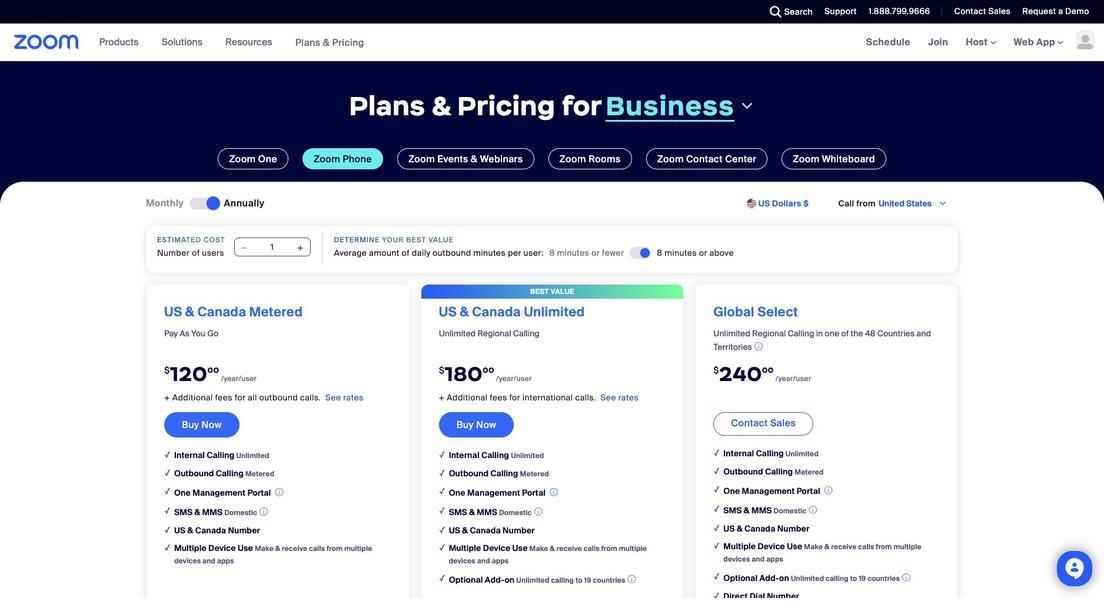 Task type: describe. For each thing, give the bounding box(es) containing it.
1 horizontal spatial contact sales
[[954, 6, 1011, 16]]

schedule link
[[857, 24, 919, 61]]

global select
[[714, 304, 798, 321]]

your
[[382, 235, 404, 245]]

1 horizontal spatial value
[[551, 287, 574, 297]]

countries
[[877, 328, 915, 339]]

8 minutes or above
[[657, 248, 734, 258]]

unlimited regional calling
[[439, 328, 540, 339]]

2 rates from the left
[[618, 392, 639, 403]]

webinars
[[480, 153, 523, 165]]

zoom events & webinars
[[408, 153, 523, 165]]

call
[[838, 199, 854, 209]]

1 horizontal spatial of
[[402, 248, 410, 258]]

2 calls. from the left
[[575, 392, 596, 403]]

average
[[334, 248, 367, 258]]

unlimited inside unlimited regional calling in one of the 48 countries and territories
[[714, 328, 750, 339]]

products
[[99, 36, 139, 48]]

one inside tabs of zoom services tab list
[[258, 153, 277, 165]]

sms for 120
[[174, 508, 193, 518]]

one for us & canada metered
[[174, 488, 191, 499]]

above
[[710, 248, 734, 258]]

estimated cost number of users
[[157, 235, 225, 258]]

zoom logo image
[[14, 35, 79, 49]]

device for 120
[[208, 544, 236, 554]]

host button
[[966, 36, 996, 48]]

calls for 180
[[584, 545, 600, 554]]

+ additional fees for all outbound calls. see rates
[[164, 392, 364, 403]]

/year/user for 120
[[221, 374, 257, 384]]

2 horizontal spatial apps
[[766, 555, 783, 564]]

per
[[508, 248, 521, 258]]

2 horizontal spatial calls
[[858, 543, 874, 552]]

sms for 180
[[449, 508, 467, 518]]

and for us & canada unlimited
[[477, 557, 490, 567]]

48
[[865, 328, 875, 339]]

unlimited regional calling in one of the 48 countries and territories
[[714, 328, 931, 352]]

contact inside tabs of zoom services tab list
[[686, 153, 723, 165]]

estimated
[[157, 235, 201, 245]]

1 horizontal spatial best
[[530, 287, 549, 297]]

dollars
[[772, 199, 801, 209]]

average amount of daily outbound minutes per user:
[[334, 248, 544, 258]]

240
[[719, 361, 762, 387]]

and for global select
[[752, 555, 765, 564]]

internal for 120
[[174, 451, 205, 461]]

2 horizontal spatial devices
[[724, 555, 750, 564]]

all
[[248, 392, 257, 403]]

us & canada metered
[[164, 304, 303, 321]]

join
[[928, 36, 948, 48]]

2 horizontal spatial make & receive calls from multiple devices and apps
[[724, 543, 922, 564]]

one management portal for 120
[[174, 488, 271, 499]]

one management portal application for 120
[[174, 487, 391, 500]]

$ for 120
[[164, 365, 170, 376]]

user:
[[524, 248, 544, 258]]

zoom rooms
[[559, 153, 621, 165]]

unlimited regional calling in one of the 48 countries and territories application
[[714, 328, 940, 354]]

$ 240 00 /year/user
[[714, 361, 811, 387]]

request a demo
[[1023, 6, 1089, 16]]

$ for 180
[[439, 365, 445, 376]]

internal calling unlimited for 120
[[174, 451, 269, 461]]

search button
[[761, 0, 816, 24]]

best value
[[530, 287, 574, 297]]

apps for 120
[[217, 557, 234, 567]]

receive for 120
[[282, 545, 307, 554]]

undefined 1 increase image
[[296, 243, 305, 254]]

host
[[966, 36, 990, 48]]

outbound for 180
[[449, 469, 489, 480]]

one management portal for 180
[[449, 488, 546, 499]]

see rates link for 120
[[325, 392, 364, 403]]

select
[[758, 304, 798, 321]]

2 horizontal spatial sms & mms domestic
[[724, 505, 806, 516]]

1 rates from the left
[[343, 392, 364, 403]]

outbound for 120
[[174, 469, 214, 480]]

products button
[[99, 24, 144, 61]]

us dollars $
[[758, 199, 809, 209]]

schedule
[[866, 36, 911, 48]]

resources
[[225, 36, 272, 48]]

to for 240
[[850, 574, 857, 584]]

additional for 120
[[172, 392, 213, 403]]

info outline image for the sms & mms application to the right
[[809, 504, 817, 516]]

go
[[207, 328, 219, 339]]

pricing for plans & pricing for
[[457, 89, 555, 123]]

metered for us & canada unlimited
[[520, 470, 549, 480]]

8 for 8 minutes or fewer
[[549, 248, 555, 258]]

2 horizontal spatial sms
[[724, 505, 742, 516]]

contact inside "link"
[[731, 417, 768, 430]]

number of users: 1 element
[[234, 238, 310, 258]]

tabs of zoom services tab list
[[18, 148, 1086, 170]]

number inside estimated cost number of users
[[157, 248, 190, 258]]

center
[[725, 153, 756, 165]]

2 horizontal spatial management
[[742, 486, 795, 497]]

2 horizontal spatial contact
[[954, 6, 986, 16]]

multiple device use for 120
[[174, 544, 253, 554]]

determine your best value
[[334, 235, 454, 245]]

2 horizontal spatial internal
[[724, 448, 754, 459]]

fewer
[[602, 248, 624, 258]]

domestic for 180
[[499, 509, 532, 518]]

in
[[816, 328, 823, 339]]

plans for plans & pricing
[[295, 36, 320, 49]]

multiple for 120
[[344, 545, 372, 554]]

00 for 120
[[207, 365, 219, 375]]

outbound calling metered for 120
[[174, 469, 274, 480]]

pricing for plans & pricing
[[332, 36, 364, 49]]

info outline image inside the optional add-on application
[[628, 574, 636, 586]]

19 for /year/user
[[584, 577, 591, 586]]

main content containing business
[[0, 24, 1104, 599]]

pay as you go
[[164, 328, 219, 339]]

the
[[851, 328, 863, 339]]

portal for 120
[[247, 488, 271, 499]]

one management portal application for 180
[[449, 487, 666, 500]]

a
[[1058, 6, 1063, 16]]

+ additional fees for international calls. see rates
[[439, 392, 639, 403]]

from for us & canada unlimited
[[601, 545, 617, 554]]

app
[[1036, 36, 1055, 48]]

business
[[606, 89, 734, 123]]

Country/Region text field
[[878, 198, 938, 210]]

buy for 180
[[457, 419, 474, 431]]

determine
[[334, 235, 380, 245]]

from for global select
[[876, 543, 892, 552]]

apps for 180
[[492, 557, 509, 567]]

calling inside unlimited regional calling in one of the 48 countries and territories
[[788, 328, 814, 339]]

optional add-on unlimited calling to 19 countries for 240
[[724, 573, 900, 584]]

one
[[825, 328, 839, 339]]

and inside unlimited regional calling in one of the 48 countries and territories
[[917, 328, 931, 339]]

contact sales link inside main content
[[714, 412, 814, 436]]

you
[[191, 328, 205, 339]]

2 horizontal spatial outbound calling metered
[[724, 467, 824, 477]]

meetings navigation
[[857, 24, 1104, 62]]

web app
[[1014, 36, 1055, 48]]

2 horizontal spatial multiple
[[724, 541, 756, 552]]

buy now link for 180
[[439, 412, 514, 438]]

users
[[202, 248, 224, 258]]

1 see from the left
[[325, 392, 341, 403]]

2 horizontal spatial portal
[[797, 486, 820, 497]]

number for global select
[[777, 524, 809, 534]]

now for 180
[[476, 419, 496, 431]]

events
[[437, 153, 468, 165]]

as
[[180, 328, 189, 339]]

and for us & canada metered
[[202, 557, 215, 567]]

2 horizontal spatial internal calling unlimited
[[724, 448, 819, 459]]

canada for global select
[[745, 524, 775, 534]]

2 horizontal spatial sms & mms application
[[724, 504, 940, 517]]

optional for /year/user
[[449, 576, 483, 586]]

2 horizontal spatial us & canada number
[[724, 524, 809, 534]]

pay
[[164, 328, 178, 339]]

plans for plans & pricing for
[[349, 89, 425, 123]]

request
[[1023, 6, 1056, 16]]

undefined 1 decrease image
[[240, 243, 248, 254]]

monthly
[[146, 197, 184, 210]]

support
[[825, 6, 857, 16]]

zoom whiteboard
[[793, 153, 875, 165]]

international
[[523, 392, 573, 403]]

zoom for zoom phone
[[314, 153, 340, 165]]

1 horizontal spatial outbound
[[433, 248, 471, 258]]

& inside tabs of zoom services tab list
[[471, 153, 478, 165]]

calls for 120
[[309, 545, 325, 554]]

8 minutes or fewer
[[549, 248, 624, 258]]

& inside "product information" navigation
[[323, 36, 330, 49]]

zoom for zoom events & webinars
[[408, 153, 435, 165]]

us dollars $ button
[[758, 198, 809, 210]]

metered for global select
[[795, 468, 824, 477]]

plans & pricing for
[[349, 89, 602, 123]]

multiple for 180
[[619, 545, 647, 554]]

$ inside dropdown button
[[804, 199, 809, 209]]

minutes for 8 minutes or above
[[665, 248, 697, 258]]

2 horizontal spatial device
[[758, 541, 785, 552]]

business button
[[606, 89, 755, 123]]

minutes for 8 minutes or fewer
[[557, 248, 589, 258]]

solutions button
[[162, 24, 208, 61]]

sales inside "link"
[[770, 417, 796, 430]]

add- for /year/user
[[485, 576, 505, 586]]

zoom for zoom whiteboard
[[793, 153, 820, 165]]

canada for us & canada metered
[[195, 526, 226, 537]]

see rates link for 180
[[600, 392, 639, 403]]

internal calling unlimited for 180
[[449, 451, 544, 461]]

phone
[[343, 153, 372, 165]]

banner containing products
[[0, 24, 1104, 62]]

180
[[445, 361, 483, 387]]



Task type: locate. For each thing, give the bounding box(es) containing it.
0 horizontal spatial buy
[[182, 419, 199, 431]]

1 horizontal spatial calls
[[584, 545, 600, 554]]

zoom for zoom one
[[229, 153, 256, 165]]

0 vertical spatial value
[[429, 235, 454, 245]]

now for 120
[[201, 419, 222, 431]]

info outline image for the sms & mms application related to 120
[[260, 507, 268, 518]]

zoom contact center
[[657, 153, 756, 165]]

0 horizontal spatial best
[[406, 235, 426, 245]]

multiple device use for 180
[[449, 544, 528, 554]]

calling
[[513, 328, 540, 339], [788, 328, 814, 339], [756, 448, 784, 459], [207, 451, 235, 461], [481, 451, 509, 461], [765, 467, 793, 477], [216, 469, 244, 480], [491, 469, 518, 480]]

profile picture image
[[1076, 31, 1095, 49]]

of left users
[[192, 248, 200, 258]]

0 horizontal spatial internal calling unlimited
[[174, 451, 269, 461]]

5 zoom from the left
[[657, 153, 684, 165]]

1 /year/user from the left
[[221, 374, 257, 384]]

us & canada number for 180
[[449, 526, 535, 537]]

/year/user down unlimited regional calling in one of the 48 countries and territories
[[776, 374, 811, 384]]

internal calling unlimited
[[724, 448, 819, 459], [174, 451, 269, 461], [449, 451, 544, 461]]

3 zoom from the left
[[408, 153, 435, 165]]

0 horizontal spatial 00
[[207, 365, 219, 375]]

0 horizontal spatial /year/user
[[221, 374, 257, 384]]

number for us & canada unlimited
[[503, 526, 535, 537]]

3 00 from the left
[[762, 365, 774, 375]]

2 horizontal spatial one management portal application
[[724, 484, 940, 498]]

1 horizontal spatial make
[[529, 545, 548, 554]]

contact left "center"
[[686, 153, 723, 165]]

1 horizontal spatial make & receive calls from multiple devices and apps
[[449, 545, 647, 567]]

receive for 180
[[557, 545, 582, 554]]

&
[[323, 36, 330, 49], [432, 89, 451, 123], [471, 153, 478, 165], [185, 304, 194, 321], [460, 304, 469, 321], [744, 505, 750, 516], [194, 508, 200, 518], [469, 508, 475, 518], [737, 524, 743, 534], [188, 526, 193, 537], [462, 526, 468, 537], [825, 543, 830, 552], [275, 545, 280, 554], [550, 545, 555, 554]]

8 right fewer
[[657, 248, 662, 258]]

1.888.799.9666 button
[[860, 0, 933, 24], [869, 6, 930, 16]]

2 horizontal spatial multiple device use
[[724, 541, 802, 552]]

web app button
[[1014, 36, 1064, 48]]

0 horizontal spatial to
[[576, 577, 582, 586]]

120
[[170, 361, 207, 387]]

buy now down the $ 120 00 /year/user
[[182, 419, 222, 431]]

2 buy now from the left
[[457, 419, 496, 431]]

/year/user inside $ 180 00 /year/user
[[496, 374, 532, 384]]

calls
[[858, 543, 874, 552], [309, 545, 325, 554], [584, 545, 600, 554]]

2 /year/user from the left
[[496, 374, 532, 384]]

19 for 240
[[859, 574, 866, 584]]

1 horizontal spatial 00
[[483, 365, 494, 375]]

2 horizontal spatial one management portal
[[724, 486, 820, 497]]

best up daily
[[406, 235, 426, 245]]

best
[[406, 235, 426, 245], [530, 287, 549, 297]]

0 horizontal spatial now
[[201, 419, 222, 431]]

calling for 240
[[826, 574, 849, 584]]

zoom left events
[[408, 153, 435, 165]]

2 or from the left
[[699, 248, 707, 258]]

mms for 180
[[477, 508, 497, 518]]

2 horizontal spatial /year/user
[[776, 374, 811, 384]]

8 for 8 minutes or above
[[657, 248, 662, 258]]

regional for unlimited regional calling in one of the 48 countries and territories
[[752, 328, 786, 339]]

3 /year/user from the left
[[776, 374, 811, 384]]

contact sales down '$ 240 00 /year/user'
[[731, 417, 796, 430]]

1 regional from the left
[[478, 328, 511, 339]]

0 horizontal spatial portal
[[247, 488, 271, 499]]

zoom left whiteboard
[[793, 153, 820, 165]]

or left above
[[699, 248, 707, 258]]

for left 'all'
[[235, 392, 246, 403]]

on
[[779, 573, 789, 584], [505, 576, 515, 586]]

1 horizontal spatial /year/user
[[496, 374, 532, 384]]

0 horizontal spatial add-
[[485, 576, 505, 586]]

optional for 240
[[724, 573, 758, 584]]

domestic for 120
[[224, 509, 257, 518]]

value
[[429, 235, 454, 245], [551, 287, 574, 297]]

+ down the 120
[[164, 392, 170, 403]]

zoom phone
[[314, 153, 372, 165]]

minutes
[[473, 248, 506, 258], [557, 248, 589, 258], [665, 248, 697, 258]]

0 vertical spatial sales
[[988, 6, 1011, 16]]

main content
[[0, 24, 1104, 599]]

sms
[[724, 505, 742, 516], [174, 508, 193, 518], [449, 508, 467, 518]]

2 horizontal spatial receive
[[831, 543, 857, 552]]

buy now link down the $ 120 00 /year/user
[[164, 412, 239, 438]]

outbound right daily
[[433, 248, 471, 258]]

2 vertical spatial contact
[[731, 417, 768, 430]]

4 zoom from the left
[[559, 153, 586, 165]]

buy now link down $ 180 00 /year/user
[[439, 412, 514, 438]]

multiple
[[894, 543, 922, 552], [344, 545, 372, 554], [619, 545, 647, 554]]

0 horizontal spatial apps
[[217, 557, 234, 567]]

of inside estimated cost number of users
[[192, 248, 200, 258]]

1 horizontal spatial internal
[[449, 451, 479, 461]]

info outline image for the optional add-on application associated with 240
[[902, 572, 911, 584]]

zoom left rooms
[[559, 153, 586, 165]]

buy down the 120
[[182, 419, 199, 431]]

0 horizontal spatial make
[[255, 545, 274, 554]]

on for 240
[[779, 573, 789, 584]]

global
[[714, 304, 754, 321]]

0 horizontal spatial optional
[[449, 576, 483, 586]]

show options image
[[938, 199, 948, 209]]

0 horizontal spatial for
[[235, 392, 246, 403]]

amount
[[369, 248, 400, 258]]

minutes left above
[[665, 248, 697, 258]]

0 horizontal spatial one management portal application
[[174, 487, 391, 500]]

0 horizontal spatial pricing
[[332, 36, 364, 49]]

web
[[1014, 36, 1034, 48]]

regional
[[478, 328, 511, 339], [752, 328, 786, 339]]

pricing
[[332, 36, 364, 49], [457, 89, 555, 123]]

of left the
[[841, 328, 849, 339]]

1 horizontal spatial regional
[[752, 328, 786, 339]]

multiple for 120
[[174, 544, 206, 554]]

undefined 1 text field
[[234, 238, 310, 257]]

us inside dropdown button
[[758, 199, 770, 209]]

value up average amount of daily outbound minutes per user:
[[429, 235, 454, 245]]

$ inside '$ 240 00 /year/user'
[[714, 365, 719, 376]]

2 now from the left
[[476, 419, 496, 431]]

0 vertical spatial best
[[406, 235, 426, 245]]

1 horizontal spatial us & canada number
[[449, 526, 535, 537]]

/year/user up + additional fees for international calls. see rates
[[496, 374, 532, 384]]

to for /year/user
[[576, 577, 582, 586]]

device
[[758, 541, 785, 552], [208, 544, 236, 554], [483, 544, 510, 554]]

2 regional from the left
[[752, 328, 786, 339]]

1 00 from the left
[[207, 365, 219, 375]]

0 horizontal spatial outbound
[[259, 392, 298, 403]]

whiteboard
[[822, 153, 875, 165]]

to
[[850, 574, 857, 584], [576, 577, 582, 586]]

regional for unlimited regional calling
[[478, 328, 511, 339]]

0 horizontal spatial sms
[[174, 508, 193, 518]]

1 horizontal spatial apps
[[492, 557, 509, 567]]

sms & mms application for 120
[[174, 506, 391, 520]]

for for plans & pricing for
[[562, 89, 602, 123]]

/year/user for 180
[[496, 374, 532, 384]]

0 horizontal spatial use
[[238, 544, 253, 554]]

minutes left per
[[473, 248, 506, 258]]

0 horizontal spatial devices
[[174, 557, 201, 567]]

now
[[201, 419, 222, 431], [476, 419, 496, 431]]

for for + additional fees for all outbound calls. see rates
[[235, 392, 246, 403]]

1 horizontal spatial buy now
[[457, 419, 496, 431]]

zoom up annually
[[229, 153, 256, 165]]

buy now for 180
[[457, 419, 496, 431]]

devices
[[724, 555, 750, 564], [174, 557, 201, 567], [449, 557, 475, 567]]

rates
[[343, 392, 364, 403], [618, 392, 639, 403]]

search
[[784, 6, 813, 17]]

demo
[[1065, 6, 1089, 16]]

6 zoom from the left
[[793, 153, 820, 165]]

sales up host dropdown button
[[988, 6, 1011, 16]]

banner
[[0, 24, 1104, 62]]

management for 120
[[193, 488, 246, 499]]

1 horizontal spatial buy
[[457, 419, 474, 431]]

regional inside unlimited regional calling in one of the 48 countries and territories
[[752, 328, 786, 339]]

for up zoom rooms
[[562, 89, 602, 123]]

1 zoom from the left
[[229, 153, 256, 165]]

2 see from the left
[[600, 392, 616, 403]]

1 horizontal spatial outbound
[[449, 469, 489, 480]]

2 additional from the left
[[447, 392, 488, 403]]

countries for 240
[[868, 574, 900, 584]]

1 vertical spatial contact
[[686, 153, 723, 165]]

2 horizontal spatial domestic
[[774, 507, 806, 516]]

call from
[[838, 199, 876, 209]]

1 buy from the left
[[182, 419, 199, 431]]

0 horizontal spatial 8
[[549, 248, 555, 258]]

minutes right user:
[[557, 248, 589, 258]]

territories
[[714, 342, 752, 352]]

contact sales inside "link"
[[731, 417, 796, 430]]

contact up host
[[954, 6, 986, 16]]

request a demo link
[[1014, 0, 1104, 24], [1023, 6, 1089, 16]]

make for 180
[[529, 545, 548, 554]]

0 horizontal spatial calling
[[551, 577, 574, 586]]

now down $ 180 00 /year/user
[[476, 419, 496, 431]]

1 horizontal spatial multiple
[[619, 545, 647, 554]]

1 horizontal spatial plans
[[349, 89, 425, 123]]

2 horizontal spatial mms
[[752, 505, 772, 516]]

buy now link for 120
[[164, 412, 239, 438]]

on for /year/user
[[505, 576, 515, 586]]

contact sales up host dropdown button
[[954, 6, 1011, 16]]

info outline image inside the sms & mms application
[[534, 507, 542, 518]]

00 for 240
[[762, 365, 774, 375]]

2 horizontal spatial for
[[562, 89, 602, 123]]

0 horizontal spatial rates
[[343, 392, 364, 403]]

resources button
[[225, 24, 278, 61]]

optional
[[724, 573, 758, 584], [449, 576, 483, 586]]

or for fewer
[[592, 248, 600, 258]]

1 horizontal spatial sales
[[988, 6, 1011, 16]]

of inside unlimited regional calling in one of the 48 countries and territories
[[841, 328, 849, 339]]

make & receive calls from multiple devices and apps for 180
[[449, 545, 647, 567]]

multiple for 180
[[449, 544, 481, 554]]

1 minutes from the left
[[473, 248, 506, 258]]

of
[[192, 248, 200, 258], [402, 248, 410, 258], [841, 328, 849, 339]]

0 vertical spatial pricing
[[332, 36, 364, 49]]

info outline image
[[754, 341, 763, 353], [824, 485, 833, 497], [550, 487, 558, 499], [534, 507, 542, 518], [628, 574, 636, 586]]

1 vertical spatial pricing
[[457, 89, 555, 123]]

regional down select
[[752, 328, 786, 339]]

sms & mms domestic for 180
[[449, 508, 532, 518]]

contact down 240
[[731, 417, 768, 430]]

calls. right "international"
[[575, 392, 596, 403]]

one management portal application
[[724, 484, 940, 498], [174, 487, 391, 500], [449, 487, 666, 500]]

2 horizontal spatial 00
[[762, 365, 774, 375]]

00 inside the $ 120 00 /year/user
[[207, 365, 219, 375]]

2 zoom from the left
[[314, 153, 340, 165]]

2 horizontal spatial make
[[804, 543, 823, 552]]

1 horizontal spatial +
[[439, 392, 445, 403]]

us & canada unlimited
[[439, 304, 585, 321]]

1 8 from the left
[[549, 248, 555, 258]]

make
[[804, 543, 823, 552], [255, 545, 274, 554], [529, 545, 548, 554]]

0 horizontal spatial optional add-on unlimited calling to 19 countries
[[449, 576, 625, 586]]

info outline image inside the optional add-on application
[[902, 572, 911, 584]]

optional add-on unlimited calling to 19 countries for /year/user
[[449, 576, 625, 586]]

8 right user:
[[549, 248, 555, 258]]

1 vertical spatial plans
[[349, 89, 425, 123]]

outbound
[[724, 467, 763, 477], [174, 469, 214, 480], [449, 469, 489, 480]]

1 calls. from the left
[[300, 392, 321, 403]]

fees
[[215, 392, 233, 403], [490, 392, 507, 403]]

one for us & canada unlimited
[[449, 488, 465, 499]]

info outline image
[[275, 487, 283, 499], [809, 504, 817, 516], [260, 507, 268, 518], [902, 572, 911, 584]]

0 horizontal spatial receive
[[282, 545, 307, 554]]

2 horizontal spatial multiple
[[894, 543, 922, 552]]

1 horizontal spatial one management portal application
[[449, 487, 666, 500]]

2 see rates link from the left
[[600, 392, 639, 403]]

countries for /year/user
[[593, 577, 625, 586]]

/year/user up 'all'
[[221, 374, 257, 384]]

optional add-on application for /year/user
[[449, 574, 666, 587]]

daily
[[412, 248, 430, 258]]

/year/user for 240
[[776, 374, 811, 384]]

$ 180 00 /year/user
[[439, 361, 532, 387]]

1 vertical spatial outbound
[[259, 392, 298, 403]]

0 horizontal spatial sales
[[770, 417, 796, 430]]

make & receive calls from multiple devices and apps for 120
[[174, 545, 372, 567]]

additional down the 120
[[172, 392, 213, 403]]

info outline image inside unlimited regional calling in one of the 48 countries and territories application
[[754, 341, 763, 353]]

0 vertical spatial plans
[[295, 36, 320, 49]]

zoom
[[229, 153, 256, 165], [314, 153, 340, 165], [408, 153, 435, 165], [559, 153, 586, 165], [657, 153, 684, 165], [793, 153, 820, 165]]

1 fees from the left
[[215, 392, 233, 403]]

2 fees from the left
[[490, 392, 507, 403]]

support link
[[816, 0, 860, 24], [825, 6, 857, 16]]

/year/user inside the $ 120 00 /year/user
[[221, 374, 257, 384]]

optional add-on application for 240
[[724, 571, 940, 585]]

fees for 180
[[490, 392, 507, 403]]

0 horizontal spatial multiple
[[174, 544, 206, 554]]

down image
[[739, 99, 755, 113]]

0 horizontal spatial buy now link
[[164, 412, 239, 438]]

0 horizontal spatial device
[[208, 544, 236, 554]]

2 horizontal spatial outbound
[[724, 467, 763, 477]]

sales down '$ 240 00 /year/user'
[[770, 417, 796, 430]]

regional down us & canada unlimited
[[478, 328, 511, 339]]

add- for 240
[[760, 573, 779, 584]]

2 + from the left
[[439, 392, 445, 403]]

plans inside "product information" navigation
[[295, 36, 320, 49]]

1 horizontal spatial receive
[[557, 545, 582, 554]]

average amount of daily outbound minutes per user:8 minutes or above element
[[657, 247, 734, 259]]

1 horizontal spatial now
[[476, 419, 496, 431]]

sms & mms application for 180
[[449, 506, 666, 520]]

or for above
[[699, 248, 707, 258]]

join link
[[919, 24, 957, 61]]

management for 180
[[467, 488, 520, 499]]

2 minutes from the left
[[557, 248, 589, 258]]

one management portal
[[724, 486, 820, 497], [174, 488, 271, 499], [449, 488, 546, 499]]

0 horizontal spatial of
[[192, 248, 200, 258]]

fees down $ 180 00 /year/user
[[490, 392, 507, 403]]

1 horizontal spatial additional
[[447, 392, 488, 403]]

for left "international"
[[509, 392, 520, 403]]

apps
[[766, 555, 783, 564], [217, 557, 234, 567], [492, 557, 509, 567]]

plans inside main content
[[349, 89, 425, 123]]

product information navigation
[[90, 24, 373, 62]]

0 horizontal spatial internal
[[174, 451, 205, 461]]

additional
[[172, 392, 213, 403], [447, 392, 488, 403]]

1 horizontal spatial add-
[[760, 573, 779, 584]]

zoom down business at top right
[[657, 153, 684, 165]]

fees down the $ 120 00 /year/user
[[215, 392, 233, 403]]

outbound calling metered for 180
[[449, 469, 549, 480]]

portal for 180
[[522, 488, 546, 499]]

for for + additional fees for international calls. see rates
[[509, 392, 520, 403]]

use for 180
[[512, 544, 528, 554]]

2 8 from the left
[[657, 248, 662, 258]]

metered for us & canada metered
[[245, 470, 274, 480]]

/year/user inside '$ 240 00 /year/user'
[[776, 374, 811, 384]]

00 for 180
[[483, 365, 494, 375]]

1 additional from the left
[[172, 392, 213, 403]]

2 buy from the left
[[457, 419, 474, 431]]

zoom one
[[229, 153, 277, 165]]

zoom for zoom rooms
[[559, 153, 586, 165]]

$ inside the $ 120 00 /year/user
[[164, 365, 170, 376]]

1 horizontal spatial see rates link
[[600, 392, 639, 403]]

buy now
[[182, 419, 222, 431], [457, 419, 496, 431]]

calling for /year/user
[[551, 577, 574, 586]]

19
[[859, 574, 866, 584], [584, 577, 591, 586]]

$ for 240
[[714, 365, 719, 376]]

pricing inside main content
[[457, 89, 555, 123]]

0 horizontal spatial make & receive calls from multiple devices and apps
[[174, 545, 372, 567]]

zoom for zoom contact center
[[657, 153, 684, 165]]

cost
[[204, 235, 225, 245]]

+ for 180
[[439, 392, 445, 403]]

0 vertical spatial contact sales
[[954, 6, 1011, 16]]

1 or from the left
[[592, 248, 600, 258]]

1 now from the left
[[201, 419, 222, 431]]

1 horizontal spatial outbound calling metered
[[449, 469, 549, 480]]

mms for 120
[[202, 508, 223, 518]]

use
[[787, 541, 802, 552], [238, 544, 253, 554], [512, 544, 528, 554]]

1 horizontal spatial sms & mms application
[[449, 506, 666, 520]]

internal for 180
[[449, 451, 479, 461]]

rooms
[[588, 153, 621, 165]]

us
[[758, 199, 770, 209], [164, 304, 182, 321], [439, 304, 457, 321], [724, 524, 735, 534], [174, 526, 186, 537], [449, 526, 460, 537]]

1 see rates link from the left
[[325, 392, 364, 403]]

1 horizontal spatial countries
[[868, 574, 900, 584]]

$
[[804, 199, 809, 209], [164, 365, 170, 376], [439, 365, 445, 376], [714, 365, 719, 376]]

us & canada number
[[724, 524, 809, 534], [174, 526, 260, 537], [449, 526, 535, 537]]

of left daily
[[402, 248, 410, 258]]

1 horizontal spatial buy now link
[[439, 412, 514, 438]]

best up us & canada unlimited
[[530, 287, 549, 297]]

$ inside $ 180 00 /year/user
[[439, 365, 445, 376]]

value down average amount of daily outbound minutes per user:8 minutes or fewer element on the top of page
[[551, 287, 574, 297]]

+ down 180
[[439, 392, 445, 403]]

1 buy now link from the left
[[164, 412, 239, 438]]

1 horizontal spatial mms
[[477, 508, 497, 518]]

solutions
[[162, 36, 203, 48]]

canada for us & canada unlimited
[[470, 526, 501, 537]]

optional add-on application
[[724, 571, 940, 585], [449, 574, 666, 587]]

1 vertical spatial contact sales
[[731, 417, 796, 430]]

0 horizontal spatial see rates link
[[325, 392, 364, 403]]

internal
[[724, 448, 754, 459], [174, 451, 205, 461], [449, 451, 479, 461]]

1 buy now from the left
[[182, 419, 222, 431]]

average amount of daily outbound minutes per user:8 minutes or fewer element
[[549, 247, 624, 259]]

annually
[[224, 197, 265, 210]]

buy now down $ 180 00 /year/user
[[457, 419, 496, 431]]

1 horizontal spatial contact
[[731, 417, 768, 430]]

0 horizontal spatial us & canada number
[[174, 526, 260, 537]]

1 horizontal spatial management
[[467, 488, 520, 499]]

sms & mms application
[[724, 504, 940, 517], [174, 506, 391, 520], [449, 506, 666, 520]]

1 + from the left
[[164, 392, 170, 403]]

1 vertical spatial value
[[551, 287, 574, 297]]

devices for 120
[[174, 557, 201, 567]]

2 horizontal spatial use
[[787, 541, 802, 552]]

0 horizontal spatial value
[[429, 235, 454, 245]]

or left fewer
[[592, 248, 600, 258]]

zoom left the phone
[[314, 153, 340, 165]]

additional down 180
[[447, 392, 488, 403]]

additional for 180
[[447, 392, 488, 403]]

1.888.799.9666
[[869, 6, 930, 16]]

management
[[742, 486, 795, 497], [193, 488, 246, 499], [467, 488, 520, 499]]

plans & pricing
[[295, 36, 364, 49]]

3 minutes from the left
[[665, 248, 697, 258]]

2 00 from the left
[[483, 365, 494, 375]]

0 horizontal spatial plans
[[295, 36, 320, 49]]

number for us & canada metered
[[228, 526, 260, 537]]

one for global select
[[724, 486, 740, 497]]

outbound
[[433, 248, 471, 258], [259, 392, 298, 403]]

from for us & canada metered
[[327, 545, 343, 554]]

00 inside $ 180 00 /year/user
[[483, 365, 494, 375]]

buy for 120
[[182, 419, 199, 431]]

now down the $ 120 00 /year/user
[[201, 419, 222, 431]]

1 horizontal spatial use
[[512, 544, 528, 554]]

unlimited
[[524, 304, 585, 321], [439, 328, 476, 339], [714, 328, 750, 339], [786, 450, 819, 459], [236, 452, 269, 461], [511, 452, 544, 461], [791, 574, 824, 584], [516, 577, 549, 586]]

1 horizontal spatial calling
[[826, 574, 849, 584]]

00 inside '$ 240 00 /year/user'
[[762, 365, 774, 375]]

buy now link
[[164, 412, 239, 438], [439, 412, 514, 438]]

2 buy now link from the left
[[439, 412, 514, 438]]

buy down 180
[[457, 419, 474, 431]]

pricing inside "product information" navigation
[[332, 36, 364, 49]]

metered
[[249, 304, 303, 321], [795, 468, 824, 477], [245, 470, 274, 480], [520, 470, 549, 480]]

0 horizontal spatial optional add-on application
[[449, 574, 666, 587]]

outbound right 'all'
[[259, 392, 298, 403]]

calls. right 'all'
[[300, 392, 321, 403]]

$ 120 00 /year/user
[[164, 361, 257, 387]]

use for 120
[[238, 544, 253, 554]]



Task type: vqa. For each thing, say whether or not it's contained in the screenshot.
right meetings,
no



